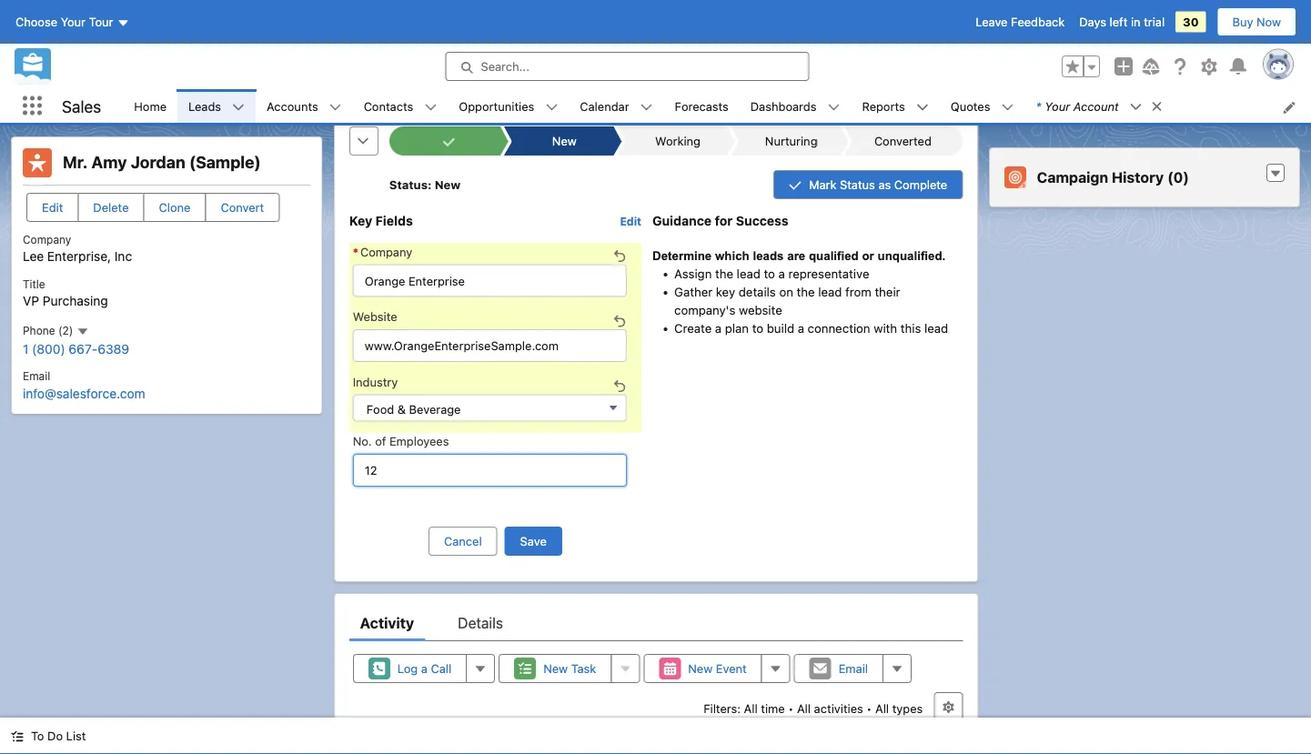 Task type: describe. For each thing, give the bounding box(es) containing it.
details link
[[458, 605, 503, 641]]

key fields
[[349, 213, 413, 228]]

clone button
[[143, 193, 206, 222]]

new link
[[512, 126, 613, 155]]

company's
[[674, 302, 735, 317]]

determine which leads are qualified or unqualified. assign the lead to a representative gather key details on the lead from their company's website create a plan to build a connection with this lead
[[652, 248, 948, 335]]

company lee enterprise, inc
[[23, 233, 132, 264]]

2 all from the left
[[797, 701, 811, 715]]

converted
[[874, 134, 932, 147]]

no. of employees
[[352, 434, 449, 448]]

leave feedback link
[[976, 15, 1065, 29]]

fields
[[375, 213, 413, 228]]

of
[[375, 434, 386, 448]]

new event button
[[643, 654, 762, 683]]

edit link
[[620, 213, 641, 228]]

key
[[349, 213, 372, 228]]

now
[[1257, 15, 1282, 29]]

1 vertical spatial the
[[796, 284, 815, 299]]

1 vertical spatial to
[[752, 321, 763, 335]]

their
[[875, 284, 900, 299]]

quotes
[[951, 99, 991, 113]]

1 (800) 667-6389
[[23, 342, 129, 357]]

2 vertical spatial lead
[[924, 321, 948, 335]]

inc
[[115, 249, 132, 264]]

determine
[[652, 248, 712, 262]]

3 all from the left
[[875, 701, 889, 715]]

mr.
[[63, 152, 88, 172]]

title vp purchasing
[[23, 278, 108, 308]]

filters: all time • all activities • all types
[[703, 701, 923, 715]]

edit inside button
[[42, 201, 63, 214]]

campaign
[[1037, 169, 1109, 186]]

company for company lee enterprise, inc
[[23, 233, 71, 246]]

0 vertical spatial the
[[715, 266, 733, 281]]

for
[[715, 213, 733, 228]]

accounts link
[[256, 89, 329, 123]]

leave
[[976, 15, 1008, 29]]

No. of Employees text field
[[352, 454, 627, 486]]

calendar list item
[[569, 89, 664, 123]]

a inside "button"
[[421, 662, 427, 675]]

lead image
[[23, 148, 52, 177]]

in
[[1131, 15, 1141, 29]]

quotes list item
[[940, 89, 1025, 123]]

as
[[878, 177, 891, 191]]

text default image inside to do list button
[[11, 731, 24, 743]]

your for tour
[[61, 15, 86, 29]]

account
[[1074, 99, 1119, 113]]

your for account
[[1045, 99, 1071, 113]]

1 • from the left
[[788, 701, 794, 715]]

history
[[1112, 169, 1164, 186]]

gather
[[674, 284, 712, 299]]

do
[[47, 730, 63, 743]]

1
[[23, 342, 29, 357]]

complete
[[894, 177, 947, 191]]

industry
[[352, 374, 398, 388]]

* for *
[[352, 244, 358, 258]]

(800)
[[32, 342, 65, 357]]

call
[[430, 662, 451, 675]]

info@salesforce.com link
[[23, 386, 145, 401]]

text default image for contacts
[[424, 101, 437, 114]]

food & beverage button
[[352, 394, 627, 421]]

email button
[[794, 654, 883, 683]]

list item containing *
[[1025, 89, 1172, 123]]

delete button
[[78, 193, 144, 222]]

vp
[[23, 293, 39, 308]]

* for * your account
[[1036, 99, 1042, 113]]

title
[[23, 278, 45, 290]]

with
[[874, 321, 897, 335]]

email for email info@salesforce.com
[[23, 370, 50, 383]]

contacts link
[[353, 89, 424, 123]]

dashboards link
[[740, 89, 828, 123]]

reports link
[[852, 89, 916, 123]]

phone (2) button
[[23, 324, 89, 338]]

details
[[458, 614, 503, 631]]

working link
[[625, 126, 727, 155]]

text default image for leads
[[232, 101, 245, 114]]

new event
[[688, 662, 747, 675]]

0 vertical spatial to
[[764, 266, 775, 281]]

1 all from the left
[[744, 701, 758, 715]]

status : new
[[389, 177, 460, 191]]

this
[[900, 321, 921, 335]]

new for new
[[552, 134, 576, 147]]

leads link
[[178, 89, 232, 123]]

1 (800) 667-6389 link
[[23, 342, 129, 357]]

tour
[[89, 15, 113, 29]]

time
[[761, 701, 785, 715]]

mr. amy jordan (sample)
[[63, 152, 261, 172]]

list containing home
[[123, 89, 1312, 123]]

(2)
[[58, 324, 73, 337]]

save button
[[504, 526, 562, 555]]

cancel
[[444, 534, 482, 548]]

days left in trial
[[1080, 15, 1165, 29]]

leads
[[188, 99, 221, 113]]

email info@salesforce.com
[[23, 370, 145, 401]]

sales
[[62, 96, 101, 116]]

new task
[[543, 662, 596, 675]]

to do list
[[31, 730, 86, 743]]

activity link
[[360, 605, 414, 641]]

leave feedback
[[976, 15, 1065, 29]]

forecasts
[[675, 99, 729, 113]]

leads list item
[[178, 89, 256, 123]]

no.
[[352, 434, 371, 448]]

0 horizontal spatial status
[[389, 177, 427, 191]]

info@salesforce.com
[[23, 386, 145, 401]]

clone
[[159, 201, 191, 214]]



Task type: locate. For each thing, give the bounding box(es) containing it.
status left as
[[840, 177, 875, 191]]

all left 'time'
[[744, 701, 758, 715]]

1 horizontal spatial your
[[1045, 99, 1071, 113]]

0 vertical spatial email
[[23, 370, 50, 383]]

choose your tour
[[15, 15, 113, 29]]

0 vertical spatial your
[[61, 15, 86, 29]]

buy
[[1233, 15, 1254, 29]]

tab list containing activity
[[349, 605, 963, 641]]

website
[[739, 302, 782, 317]]

list
[[123, 89, 1312, 123]]

text default image inside the dashboards list item
[[828, 101, 841, 114]]

None text field
[[352, 264, 627, 297]]

text default image
[[1151, 100, 1164, 113], [1130, 101, 1143, 113], [232, 101, 245, 114], [329, 101, 342, 114], [545, 101, 558, 114], [916, 101, 929, 114], [1002, 101, 1014, 114], [1270, 168, 1283, 180], [76, 325, 89, 338]]

a right "build"
[[798, 321, 804, 335]]

accounts list item
[[256, 89, 353, 123]]

* down key
[[352, 244, 358, 258]]

jordan
[[131, 152, 185, 172]]

the
[[715, 266, 733, 281], [796, 284, 815, 299]]

0 horizontal spatial lead
[[737, 266, 760, 281]]

on
[[779, 284, 793, 299]]

amy
[[91, 152, 127, 172]]

1 vertical spatial email
[[839, 662, 868, 675]]

plan
[[725, 321, 749, 335]]

text default image for calendar
[[640, 101, 653, 114]]

event
[[716, 662, 747, 675]]

filters:
[[703, 701, 741, 715]]

calendar link
[[569, 89, 640, 123]]

edit down "lead" icon
[[42, 201, 63, 214]]

1 horizontal spatial edit
[[620, 215, 641, 228]]

new down calendar "link"
[[552, 134, 576, 147]]

2 horizontal spatial all
[[875, 701, 889, 715]]

status
[[389, 177, 427, 191], [840, 177, 875, 191]]

purchasing
[[43, 293, 108, 308]]

email up activities
[[839, 662, 868, 675]]

edit left guidance
[[620, 215, 641, 228]]

to down leads
[[764, 266, 775, 281]]

lead up details
[[737, 266, 760, 281]]

0 vertical spatial edit
[[42, 201, 63, 214]]

new right :
[[434, 177, 460, 191]]

company inside company lee enterprise, inc
[[23, 233, 71, 246]]

qualified
[[809, 248, 859, 262]]

from
[[845, 284, 871, 299]]

text default image
[[424, 101, 437, 114], [640, 101, 653, 114], [828, 101, 841, 114], [11, 731, 24, 743]]

0 horizontal spatial company
[[23, 233, 71, 246]]

1 horizontal spatial email
[[839, 662, 868, 675]]

0 horizontal spatial edit
[[42, 201, 63, 214]]

accounts
[[267, 99, 318, 113]]

cancel button
[[428, 526, 497, 555]]

all right 'time'
[[797, 701, 811, 715]]

new inside button
[[543, 662, 568, 675]]

Website url field
[[352, 329, 627, 362]]

tab list
[[349, 605, 963, 641]]

2 • from the left
[[866, 701, 872, 715]]

text default image inside reports list item
[[916, 101, 929, 114]]

667-
[[69, 342, 98, 357]]

text default image inside 'calendar' list item
[[640, 101, 653, 114]]

email inside button
[[839, 662, 868, 675]]

0 horizontal spatial •
[[788, 701, 794, 715]]

• right activities
[[866, 701, 872, 715]]

trial
[[1144, 15, 1165, 29]]

0 horizontal spatial the
[[715, 266, 733, 281]]

new inside button
[[688, 662, 712, 675]]

status up fields
[[389, 177, 427, 191]]

beverage
[[409, 402, 461, 415]]

employees
[[389, 434, 449, 448]]

text default image right calendar on the top of the page
[[640, 101, 653, 114]]

0 horizontal spatial your
[[61, 15, 86, 29]]

list item
[[1025, 89, 1172, 123]]

email inside the email info@salesforce.com
[[23, 370, 50, 383]]

6389
[[98, 342, 129, 357]]

forecasts link
[[664, 89, 740, 123]]

text default image for *
[[1130, 101, 1143, 113]]

feedback
[[1011, 15, 1065, 29]]

email down 1
[[23, 370, 50, 383]]

1 horizontal spatial •
[[866, 701, 872, 715]]

&
[[397, 402, 405, 415]]

your left account at the top
[[1045, 99, 1071, 113]]

choose
[[15, 15, 57, 29]]

phone
[[23, 324, 55, 337]]

activity
[[360, 614, 414, 631]]

the right the on
[[796, 284, 815, 299]]

guidance
[[652, 213, 711, 228]]

new left event
[[688, 662, 712, 675]]

text default image inside opportunities list item
[[545, 101, 558, 114]]

opportunities
[[459, 99, 535, 113]]

text default image right contacts
[[424, 101, 437, 114]]

home
[[134, 99, 167, 113]]

choose your tour button
[[15, 7, 131, 36]]

group
[[1062, 56, 1100, 77]]

text default image inside the phone (2) dropdown button
[[76, 325, 89, 338]]

email for email
[[839, 662, 868, 675]]

• right 'time'
[[788, 701, 794, 715]]

company
[[23, 233, 71, 246], [360, 244, 412, 258]]

dashboards
[[751, 99, 817, 113]]

opportunities list item
[[448, 89, 569, 123]]

food
[[366, 402, 394, 415]]

lee
[[23, 249, 44, 264]]

connection
[[808, 321, 870, 335]]

0 horizontal spatial all
[[744, 701, 758, 715]]

1 horizontal spatial status
[[840, 177, 875, 191]]

(0)
[[1168, 169, 1190, 186]]

0 horizontal spatial *
[[352, 244, 358, 258]]

list
[[66, 730, 86, 743]]

converted link
[[852, 126, 954, 155]]

search...
[[481, 60, 530, 73]]

new left task
[[543, 662, 568, 675]]

phone (2)
[[23, 324, 76, 337]]

1 vertical spatial your
[[1045, 99, 1071, 113]]

assign
[[674, 266, 712, 281]]

1 horizontal spatial all
[[797, 701, 811, 715]]

company down key fields on the top
[[360, 244, 412, 258]]

mark status as complete
[[809, 177, 947, 191]]

new for new event
[[688, 662, 712, 675]]

1 horizontal spatial company
[[360, 244, 412, 258]]

the up 'key'
[[715, 266, 733, 281]]

text default image inside contacts list item
[[424, 101, 437, 114]]

food & beverage
[[366, 402, 461, 415]]

your left 'tour'
[[61, 15, 86, 29]]

log a call
[[397, 662, 451, 675]]

a right log
[[421, 662, 427, 675]]

create
[[674, 321, 712, 335]]

convert button
[[205, 193, 280, 222]]

dashboards list item
[[740, 89, 852, 123]]

text default image inside leads list item
[[232, 101, 245, 114]]

1 horizontal spatial the
[[796, 284, 815, 299]]

text default image inside quotes list item
[[1002, 101, 1014, 114]]

to do list button
[[0, 718, 97, 755]]

new inside path options 'list box'
[[552, 134, 576, 147]]

2 horizontal spatial lead
[[924, 321, 948, 335]]

:
[[427, 177, 431, 191]]

leads
[[753, 248, 784, 262]]

text default image for quotes
[[1002, 101, 1014, 114]]

all left 'types'
[[875, 701, 889, 715]]

text default image left to
[[11, 731, 24, 743]]

left
[[1110, 15, 1128, 29]]

a left plan
[[715, 321, 722, 335]]

* right quotes list item
[[1036, 99, 1042, 113]]

to down "website"
[[752, 321, 763, 335]]

lead right this
[[924, 321, 948, 335]]

all
[[744, 701, 758, 715], [797, 701, 811, 715], [875, 701, 889, 715]]

1 vertical spatial lead
[[818, 284, 842, 299]]

text default image for accounts
[[329, 101, 342, 114]]

lead down the representative
[[818, 284, 842, 299]]

delete
[[93, 201, 129, 214]]

1 vertical spatial edit
[[620, 215, 641, 228]]

1 vertical spatial *
[[352, 244, 358, 258]]

your inside popup button
[[61, 15, 86, 29]]

text default image for dashboards
[[828, 101, 841, 114]]

your inside list item
[[1045, 99, 1071, 113]]

a up the on
[[778, 266, 785, 281]]

30
[[1183, 15, 1199, 29]]

text default image for opportunities
[[545, 101, 558, 114]]

0 vertical spatial lead
[[737, 266, 760, 281]]

•
[[788, 701, 794, 715], [866, 701, 872, 715]]

1 horizontal spatial *
[[1036, 99, 1042, 113]]

0 horizontal spatial email
[[23, 370, 50, 383]]

key
[[716, 284, 735, 299]]

1 horizontal spatial lead
[[818, 284, 842, 299]]

0 vertical spatial *
[[1036, 99, 1042, 113]]

days
[[1080, 15, 1107, 29]]

reports list item
[[852, 89, 940, 123]]

reports
[[862, 99, 905, 113]]

text default image for reports
[[916, 101, 929, 114]]

nurturing link
[[739, 126, 840, 155]]

company up lee
[[23, 233, 71, 246]]

path options list box
[[389, 126, 963, 155]]

success
[[736, 213, 788, 228]]

text default image left reports link
[[828, 101, 841, 114]]

new for new task
[[543, 662, 568, 675]]

*
[[1036, 99, 1042, 113], [352, 244, 358, 258]]

text default image inside accounts list item
[[329, 101, 342, 114]]

contacts list item
[[353, 89, 448, 123]]

status inside "button"
[[840, 177, 875, 191]]

representative
[[788, 266, 869, 281]]

log a call button
[[352, 654, 467, 683]]

buy now button
[[1217, 7, 1297, 36]]

company for company
[[360, 244, 412, 258]]

buy now
[[1233, 15, 1282, 29]]

email
[[23, 370, 50, 383], [839, 662, 868, 675]]



Task type: vqa. For each thing, say whether or not it's contained in the screenshot.
text default icon in Contacts LIST ITEM
yes



